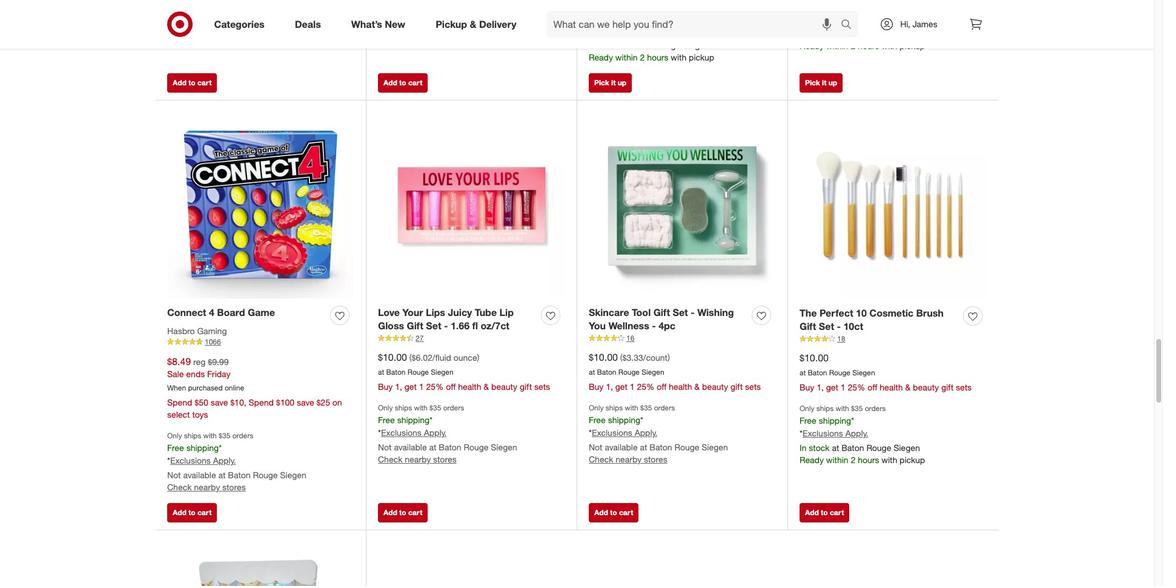 Task type: vqa. For each thing, say whether or not it's contained in the screenshot.
See for See this item in 3D
no



Task type: locate. For each thing, give the bounding box(es) containing it.
0 horizontal spatial sets
[[534, 382, 550, 392]]

0 horizontal spatial pick it up button
[[589, 73, 632, 92]]

$35 inside only ships with $35 orders free shipping * * exclusions apply. in stock at  baton rouge siegen ready within 2 hours with pickup
[[852, 404, 863, 413]]

save
[[211, 398, 228, 408], [297, 398, 314, 408]]

ships
[[395, 404, 412, 413], [606, 404, 623, 413], [817, 404, 834, 413], [184, 432, 201, 441]]

check
[[378, 454, 403, 465], [589, 454, 614, 465], [167, 483, 192, 493]]

1 horizontal spatial nearby
[[405, 454, 431, 465]]

) down 27 'link'
[[477, 353, 480, 363]]

only ships with $35 orders free shipping * * exclusions apply. not available at baton rouge siegen check nearby stores for -
[[378, 404, 517, 465]]

add to cart for skincare tool gift set - wishing you wellness - 4pc
[[595, 508, 634, 517]]

exclusions for skincare tool gift set - wishing you wellness - 4pc
[[592, 428, 633, 438]]

free for love your lips juicy tube lip gloss gift set - 1.66 fl oz/7ct
[[378, 415, 395, 426]]

$8.49 reg $9.99 sale ends friday when purchased online spend $50 save $10, spend $100 save $25 on select toys
[[167, 356, 342, 420]]

nearby for wellness
[[616, 454, 642, 465]]

tool
[[632, 306, 651, 318]]

rouge
[[867, 29, 892, 39], [656, 40, 681, 50], [408, 368, 429, 377], [619, 368, 640, 377], [830, 369, 851, 378], [464, 442, 489, 453], [675, 442, 700, 453], [867, 443, 892, 453], [253, 470, 278, 481]]

2 horizontal spatial health
[[880, 382, 903, 393]]

2 horizontal spatial sets
[[956, 382, 972, 393]]

2 horizontal spatial 1
[[841, 382, 846, 393]]

only inside only ships with $35 orders free shipping * * exclusions apply. in stock at  baton rouge siegen ready within 2 hours with pickup
[[800, 404, 815, 413]]

baton inside $10.00 at baton rouge siegen buy 1, get 1 25% off health & beauty gift sets
[[808, 369, 828, 378]]

- left 1.66
[[444, 320, 448, 332]]

baton inside "$10.00 ( $6.02 /fluid ounce ) at baton rouge siegen buy 1, get 1 25% off health & beauty gift sets"
[[386, 368, 406, 377]]

0 horizontal spatial not
[[167, 470, 181, 481]]

beauty down 16 link
[[702, 382, 728, 392]]

0 vertical spatial pickup
[[900, 41, 925, 51]]

2 pick from the left
[[805, 78, 820, 87]]

connect 4 board game image
[[167, 112, 354, 299], [167, 112, 354, 299]]

1 horizontal spatial spend
[[249, 398, 274, 408]]

categories link
[[204, 11, 280, 38]]

$9.99
[[208, 357, 229, 367]]

$35 down $10.00 ( $3.33 /count ) at baton rouge siegen buy 1, get 1 25% off health & beauty gift sets
[[641, 404, 652, 413]]

apply. for skincare tool gift set - wishing you wellness - 4pc
[[635, 428, 658, 438]]

friday
[[207, 369, 231, 380]]

skincare tool gift set - wishing you wellness - 4pc image
[[589, 112, 776, 299], [589, 112, 776, 299]]

2 inside free shipping * exclusions apply. in stock at  baton rouge siegen ready within 2 hours with pickup
[[851, 41, 856, 51]]

hi,
[[901, 19, 911, 29]]

off down /fluid
[[446, 382, 456, 392]]

27 link
[[378, 333, 565, 344]]

1 horizontal spatial stores
[[433, 454, 457, 465]]

$35 down $10.00 at baton rouge siegen buy 1, get 1 25% off health & beauty gift sets
[[852, 404, 863, 413]]

spend up 'select'
[[167, 398, 192, 408]]

1 horizontal spatial save
[[297, 398, 314, 408]]

1 horizontal spatial up
[[829, 78, 838, 87]]

1 horizontal spatial 25%
[[637, 382, 655, 392]]

add to cart button for the perfect 10 cosmetic brush gift set - 10ct
[[800, 503, 850, 523]]

0 horizontal spatial $10.00
[[378, 352, 407, 364]]

only ships with $35 orders free shipping * * exclusions apply. not available at baton rouge siegen check nearby stores for 4pc
[[589, 404, 728, 465]]

ends
[[186, 369, 205, 380]]

0 horizontal spatial beauty
[[492, 382, 518, 392]]

0 horizontal spatial gift
[[520, 382, 532, 392]]

1, inside "$10.00 ( $6.02 /fluid ounce ) at baton rouge siegen buy 1, get 1 25% off health & beauty gift sets"
[[395, 382, 402, 392]]

) inside $10.00 ( $3.33 /count ) at baton rouge siegen buy 1, get 1 25% off health & beauty gift sets
[[668, 353, 670, 363]]

pickup inside free shipping * exclusions apply. in stock at  baton rouge siegen ready within 2 hours with pickup
[[900, 41, 925, 51]]

love your lips juicy tube lip gloss gift set - 1.66 fl oz/7ct image
[[378, 112, 565, 299], [378, 112, 565, 299]]

1 horizontal spatial health
[[669, 382, 692, 392]]

1 horizontal spatial pick
[[805, 78, 820, 87]]

$10.00 left $3.33 at bottom
[[589, 352, 618, 364]]

1 horizontal spatial sets
[[745, 382, 761, 392]]

1 horizontal spatial set
[[673, 306, 688, 318]]

health down 18 link
[[880, 382, 903, 393]]

0 horizontal spatial (
[[410, 353, 412, 363]]

up down 'free shipping * * exclusions apply. in stock at  baton rouge siegen ready within 2 hours with pickup'
[[618, 78, 627, 87]]

pick it up
[[595, 78, 627, 87], [805, 78, 838, 87]]

baton inside free shipping * exclusions apply. in stock at  baton rouge siegen ready within 2 hours with pickup
[[842, 29, 865, 39]]

1 vertical spatial ready
[[589, 52, 613, 62]]

spend right '$10,'
[[249, 398, 274, 408]]

1 down $6.02
[[419, 382, 424, 392]]

sets
[[534, 382, 550, 392], [745, 382, 761, 392], [956, 382, 972, 393]]

1 horizontal spatial gift
[[654, 306, 670, 318]]

baton inside only ships with $35 orders free shipping * * exclusions apply. in stock at  baton rouge siegen ready within 2 hours with pickup
[[842, 443, 865, 453]]

& down 18 link
[[906, 382, 911, 393]]

nearby for gift
[[405, 454, 431, 465]]

with inside free shipping * exclusions apply. in stock at  baton rouge siegen ready within 2 hours with pickup
[[882, 41, 898, 51]]

1 vertical spatial pickup
[[689, 52, 715, 62]]

& inside $10.00 ( $3.33 /count ) at baton rouge siegen buy 1, get 1 25% off health & beauty gift sets
[[695, 382, 700, 392]]

free for the perfect 10 cosmetic brush gift set - 10ct
[[800, 416, 817, 426]]

gift inside $10.00 ( $3.33 /count ) at baton rouge siegen buy 1, get 1 25% off health & beauty gift sets
[[731, 382, 743, 392]]

exclusions for love your lips juicy tube lip gloss gift set - 1.66 fl oz/7ct
[[381, 428, 422, 438]]

1 horizontal spatial 1,
[[606, 382, 613, 392]]

health down 16 link
[[669, 382, 692, 392]]

2 inside 'free shipping * * exclusions apply. in stock at  baton rouge siegen ready within 2 hours with pickup'
[[640, 52, 645, 62]]

0 horizontal spatial gift
[[407, 320, 424, 332]]

2 ) from the left
[[668, 353, 670, 363]]

orders inside only ships with $35 orders free shipping * * exclusions apply. in stock at  baton rouge siegen ready within 2 hours with pickup
[[865, 404, 886, 413]]

exclusions inside free shipping * exclusions apply. in stock at  baton rouge siegen ready within 2 hours with pickup
[[803, 14, 843, 24]]

stock
[[809, 29, 830, 39], [598, 40, 619, 50], [809, 443, 830, 453]]

with
[[882, 41, 898, 51], [671, 52, 687, 62], [414, 404, 428, 413], [625, 404, 639, 413], [836, 404, 850, 413], [203, 432, 217, 441], [882, 455, 898, 465]]

hours inside free shipping * exclusions apply. in stock at  baton rouge siegen ready within 2 hours with pickup
[[858, 41, 880, 51]]

( left /fluid
[[410, 353, 412, 363]]

2 horizontal spatial get
[[827, 382, 839, 393]]

shipping inside only ships with $35 orders free shipping * * exclusions apply. in stock at  baton rouge siegen ready within 2 hours with pickup
[[819, 416, 852, 426]]

it for within
[[822, 78, 827, 87]]

1 horizontal spatial only ships with $35 orders free shipping * * exclusions apply. not available at baton rouge siegen check nearby stores
[[378, 404, 517, 465]]

$10.00 inside $10.00 ( $3.33 /count ) at baton rouge siegen buy 1, get 1 25% off health & beauty gift sets
[[589, 352, 618, 364]]

rouge inside $10.00 at baton rouge siegen buy 1, get 1 25% off health & beauty gift sets
[[830, 369, 851, 378]]

save left $25
[[297, 398, 314, 408]]

2 horizontal spatial check
[[589, 454, 614, 465]]

2 it from the left
[[822, 78, 827, 87]]

get inside "$10.00 ( $6.02 /fluid ounce ) at baton rouge siegen buy 1, get 1 25% off health & beauty gift sets"
[[405, 382, 417, 392]]

$35 down "$10.00 ( $6.02 /fluid ounce ) at baton rouge siegen buy 1, get 1 25% off health & beauty gift sets"
[[430, 404, 441, 413]]

set
[[673, 306, 688, 318], [426, 320, 442, 332], [819, 321, 835, 333]]

0 vertical spatial ready
[[800, 41, 824, 51]]

at inside $10.00 at baton rouge siegen buy 1, get 1 25% off health & beauty gift sets
[[800, 369, 806, 378]]

1 horizontal spatial check nearby stores button
[[378, 454, 457, 466]]

1 vertical spatial stock
[[598, 40, 619, 50]]

hasbro gaming
[[167, 326, 227, 336]]

2 horizontal spatial gift
[[942, 382, 954, 393]]

add to cart button for skincare tool gift set - wishing you wellness - 4pc
[[589, 503, 639, 523]]

1 horizontal spatial gift
[[731, 382, 743, 392]]

0 horizontal spatial 1,
[[395, 382, 402, 392]]

add to cart button
[[167, 73, 217, 92], [378, 73, 428, 92], [167, 503, 217, 523], [378, 503, 428, 523], [589, 503, 639, 523], [800, 503, 850, 523]]

free inside only ships with $35 orders free shipping * * exclusions apply. in stock at  baton rouge siegen ready within 2 hours with pickup
[[800, 416, 817, 426]]

orders down $10.00 at baton rouge siegen buy 1, get 1 25% off health & beauty gift sets
[[865, 404, 886, 413]]

2 vertical spatial ready
[[800, 455, 824, 465]]

save right $50
[[211, 398, 228, 408]]

& right pickup
[[470, 18, 477, 30]]

0 horizontal spatial stores
[[222, 483, 246, 493]]

reg
[[193, 357, 206, 367]]

exclusions apply. button for skincare tool gift set - wishing you wellness - 4pc
[[592, 427, 658, 439]]

25% up only ships with $35 orders free shipping * * exclusions apply. in stock at  baton rouge siegen ready within 2 hours with pickup
[[848, 382, 866, 393]]

2 pick it up from the left
[[805, 78, 838, 87]]

ships for you
[[606, 404, 623, 413]]

(
[[410, 353, 412, 363], [620, 353, 623, 363]]

not for you
[[589, 442, 603, 453]]

up down search button at right top
[[829, 78, 838, 87]]

sets inside $10.00 ( $3.33 /count ) at baton rouge siegen buy 1, get 1 25% off health & beauty gift sets
[[745, 382, 761, 392]]

free inside 'free shipping * * exclusions apply. in stock at  baton rouge siegen ready within 2 hours with pickup'
[[589, 13, 606, 23]]

1 horizontal spatial 1
[[630, 382, 635, 392]]

1 horizontal spatial get
[[616, 382, 628, 392]]

1.66
[[451, 320, 470, 332]]

1 pick it up button from the left
[[589, 73, 632, 92]]

set down perfect
[[819, 321, 835, 333]]

2 horizontal spatial only ships with $35 orders free shipping * * exclusions apply. not available at baton rouge siegen check nearby stores
[[589, 404, 728, 465]]

off up only ships with $35 orders free shipping * * exclusions apply. in stock at  baton rouge siegen ready within 2 hours with pickup
[[868, 382, 878, 393]]

check nearby stores button for gift
[[378, 454, 457, 466]]

1 down $3.33 at bottom
[[630, 382, 635, 392]]

2 horizontal spatial available
[[605, 442, 638, 453]]

1 vertical spatial 2
[[640, 52, 645, 62]]

1 ( from the left
[[410, 353, 412, 363]]

beauty inside $10.00 at baton rouge siegen buy 1, get 1 25% off health & beauty gift sets
[[913, 382, 939, 393]]

& inside "$10.00 ( $6.02 /fluid ounce ) at baton rouge siegen buy 1, get 1 25% off health & beauty gift sets"
[[484, 382, 489, 392]]

set up 4pc
[[673, 306, 688, 318]]

$10.00 down the the at bottom right
[[800, 352, 829, 364]]

1 horizontal spatial check
[[378, 454, 403, 465]]

up for within
[[829, 78, 838, 87]]

off down the '/count'
[[657, 382, 667, 392]]

when
[[167, 384, 186, 393]]

brush
[[917, 307, 944, 319]]

2 save from the left
[[297, 398, 314, 408]]

25%
[[426, 382, 444, 392], [637, 382, 655, 392], [848, 382, 866, 393]]

gift inside "$10.00 ( $6.02 /fluid ounce ) at baton rouge siegen buy 1, get 1 25% off health & beauty gift sets"
[[520, 382, 532, 392]]

sets inside $10.00 at baton rouge siegen buy 1, get 1 25% off health & beauty gift sets
[[956, 382, 972, 393]]

1 horizontal spatial $10.00
[[589, 352, 618, 364]]

2 vertical spatial hours
[[858, 455, 880, 465]]

shipping for skincare tool gift set - wishing you wellness - 4pc
[[608, 415, 641, 426]]

- inside "love your lips juicy tube lip gloss gift set - 1.66 fl oz/7ct"
[[444, 320, 448, 332]]

$35 for set
[[430, 404, 441, 413]]

beauty
[[492, 382, 518, 392], [702, 382, 728, 392], [913, 382, 939, 393]]

only for you
[[589, 404, 604, 413]]

off inside "$10.00 ( $6.02 /fluid ounce ) at baton rouge siegen buy 1, get 1 25% off health & beauty gift sets"
[[446, 382, 456, 392]]

shipping for connect 4 board game
[[186, 443, 219, 454]]

at inside free shipping * exclusions apply. in stock at  baton rouge siegen ready within 2 hours with pickup
[[832, 29, 840, 39]]

buy inside $10.00 at baton rouge siegen buy 1, get 1 25% off health & beauty gift sets
[[800, 382, 815, 393]]

sale
[[167, 369, 184, 380]]

1 horizontal spatial off
[[657, 382, 667, 392]]

pick for ready
[[595, 78, 609, 87]]

free
[[800, 1, 817, 12], [589, 13, 606, 23], [378, 415, 395, 426], [589, 415, 606, 426], [800, 416, 817, 426], [167, 443, 184, 454]]

-
[[691, 306, 695, 318], [444, 320, 448, 332], [652, 320, 656, 332], [837, 321, 841, 333]]

ships inside only ships with $35 orders free shipping * * exclusions apply. in stock at  baton rouge siegen ready within 2 hours with pickup
[[817, 404, 834, 413]]

shipping
[[819, 1, 852, 12], [608, 13, 641, 23], [397, 415, 430, 426], [608, 415, 641, 426], [819, 416, 852, 426], [186, 443, 219, 454]]

free for connect 4 board game
[[167, 443, 184, 454]]

1 horizontal spatial buy
[[589, 382, 604, 392]]

1 pick it up from the left
[[595, 78, 627, 87]]

check nearby stores button
[[378, 454, 457, 466], [589, 454, 668, 466], [167, 482, 246, 494]]

within
[[826, 41, 849, 51], [616, 52, 638, 62], [826, 455, 849, 465]]

apply. inside only ships with $35 orders free shipping * * exclusions apply. in stock at  baton rouge siegen ready within 2 hours with pickup
[[846, 428, 869, 439]]

get down $6.02
[[405, 382, 417, 392]]

buy inside "$10.00 ( $6.02 /fluid ounce ) at baton rouge siegen buy 1, get 1 25% off health & beauty gift sets"
[[378, 382, 393, 392]]

0 vertical spatial 2
[[851, 41, 856, 51]]

check for gloss
[[378, 454, 403, 465]]

not
[[378, 442, 392, 453], [589, 442, 603, 453], [167, 470, 181, 481]]

beauty inside $10.00 ( $3.33 /count ) at baton rouge siegen buy 1, get 1 25% off health & beauty gift sets
[[702, 382, 728, 392]]

1066
[[205, 338, 221, 347]]

1 up from the left
[[618, 78, 627, 87]]

0 vertical spatial stock
[[809, 29, 830, 39]]

shipping for the perfect 10 cosmetic brush gift set - 10ct
[[819, 416, 852, 426]]

rouge inside only ships with $35 orders free shipping * * exclusions apply. in stock at  baton rouge siegen ready within 2 hours with pickup
[[867, 443, 892, 453]]

2 vertical spatial stock
[[809, 443, 830, 453]]

add for the perfect 10 cosmetic brush gift set - 10ct
[[805, 508, 819, 517]]

pickup
[[436, 18, 467, 30]]

within inside free shipping * exclusions apply. in stock at  baton rouge siegen ready within 2 hours with pickup
[[826, 41, 849, 51]]

health down ounce
[[458, 382, 481, 392]]

& down 27 'link'
[[484, 382, 489, 392]]

2 vertical spatial 2
[[851, 455, 856, 465]]

get down $3.33 at bottom
[[616, 382, 628, 392]]

siegen inside 'free shipping * * exclusions apply. in stock at  baton rouge siegen ready within 2 hours with pickup'
[[683, 40, 710, 50]]

1 vertical spatial within
[[616, 52, 638, 62]]

to for connect 4 board game
[[189, 508, 196, 517]]

2 up from the left
[[829, 78, 838, 87]]

0 vertical spatial hours
[[858, 41, 880, 51]]

buy
[[378, 382, 393, 392], [589, 382, 604, 392], [800, 382, 815, 393]]

siegen inside $10.00 ( $3.33 /count ) at baton rouge siegen buy 1, get 1 25% off health & beauty gift sets
[[642, 368, 665, 377]]

exclusions
[[803, 14, 843, 24], [592, 25, 633, 36], [381, 428, 422, 438], [592, 428, 633, 438], [803, 428, 843, 439], [170, 456, 211, 466]]

2 horizontal spatial nearby
[[616, 454, 642, 465]]

apply. inside free shipping * exclusions apply. in stock at  baton rouge siegen ready within 2 hours with pickup
[[846, 14, 869, 24]]

25% down /fluid
[[426, 382, 444, 392]]

toys
[[192, 410, 208, 420]]

delivery
[[479, 18, 517, 30]]

gift
[[654, 306, 670, 318], [407, 320, 424, 332], [800, 321, 817, 333]]

2 vertical spatial pickup
[[900, 455, 925, 465]]

2 horizontal spatial set
[[819, 321, 835, 333]]

( down 'wellness'
[[620, 353, 623, 363]]

1 horizontal spatial )
[[668, 353, 670, 363]]

0 horizontal spatial health
[[458, 382, 481, 392]]

2 horizontal spatial 1,
[[817, 382, 824, 393]]

0 horizontal spatial pick it up
[[595, 78, 627, 87]]

add to cart button for connect 4 board game
[[167, 503, 217, 523]]

get down the 18
[[827, 382, 839, 393]]

1 horizontal spatial beauty
[[702, 382, 728, 392]]

exclusions apply. button for the perfect 10 cosmetic brush gift set - 10ct
[[803, 428, 869, 440]]

25% inside $10.00 at baton rouge siegen buy 1, get 1 25% off health & beauty gift sets
[[848, 382, 866, 393]]

your
[[403, 306, 423, 318]]

2 vertical spatial within
[[826, 455, 849, 465]]

rouge inside $10.00 ( $3.33 /count ) at baton rouge siegen buy 1, get 1 25% off health & beauty gift sets
[[619, 368, 640, 377]]

1 horizontal spatial pick it up
[[805, 78, 838, 87]]

it
[[612, 78, 616, 87], [822, 78, 827, 87]]

0 horizontal spatial pick
[[595, 78, 609, 87]]

only
[[378, 404, 393, 413], [589, 404, 604, 413], [800, 404, 815, 413], [167, 432, 182, 441]]

apply.
[[846, 14, 869, 24], [635, 25, 658, 36], [424, 428, 447, 438], [635, 428, 658, 438], [846, 428, 869, 439], [213, 456, 236, 466]]

orders for 10ct
[[865, 404, 886, 413]]

only ships with $35 orders free shipping * * exclusions apply. not available at baton rouge siegen check nearby stores
[[378, 404, 517, 465], [589, 404, 728, 465], [167, 432, 307, 493]]

) down 16 link
[[668, 353, 670, 363]]

available for wellness
[[605, 442, 638, 453]]

gift up 27
[[407, 320, 424, 332]]

- up the 18
[[837, 321, 841, 333]]

( inside $10.00 ( $3.33 /count ) at baton rouge siegen buy 1, get 1 25% off health & beauty gift sets
[[620, 353, 623, 363]]

vitamasques candy cane foot mask - 0.54 fl oz image
[[167, 543, 354, 587], [167, 543, 354, 587]]

2 vertical spatial in
[[800, 443, 807, 453]]

apply. for love your lips juicy tube lip gloss gift set - 1.66 fl oz/7ct
[[424, 428, 447, 438]]

gift down the the at bottom right
[[800, 321, 817, 333]]

- left 4pc
[[652, 320, 656, 332]]

orders for -
[[654, 404, 675, 413]]

siegen inside free shipping * exclusions apply. in stock at  baton rouge siegen ready within 2 hours with pickup
[[894, 29, 920, 39]]

2 horizontal spatial check nearby stores button
[[589, 454, 668, 466]]

gift inside "love your lips juicy tube lip gloss gift set - 1.66 fl oz/7ct"
[[407, 320, 424, 332]]

0 horizontal spatial get
[[405, 382, 417, 392]]

rouge inside "$10.00 ( $6.02 /fluid ounce ) at baton rouge siegen buy 1, get 1 25% off health & beauty gift sets"
[[408, 368, 429, 377]]

$35 down '$10,'
[[219, 432, 231, 441]]

$3.33
[[623, 353, 643, 363]]

categories
[[214, 18, 265, 30]]

0 horizontal spatial set
[[426, 320, 442, 332]]

skincare
[[589, 306, 629, 318]]

love your lips juicy tube lip gloss gift set - 1.66 fl oz/7ct link
[[378, 306, 536, 333]]

$10.00 inside $10.00 at baton rouge siegen buy 1, get 1 25% off health & beauty gift sets
[[800, 352, 829, 364]]

1 horizontal spatial pick it up button
[[800, 73, 843, 92]]

stores for 4pc
[[644, 454, 668, 465]]

$10.00 left $6.02
[[378, 352, 407, 364]]

pick it up button
[[589, 73, 632, 92], [800, 73, 843, 92]]

0 horizontal spatial buy
[[378, 382, 393, 392]]

2 pick it up button from the left
[[800, 73, 843, 92]]

1 inside $10.00 ( $3.33 /count ) at baton rouge siegen buy 1, get 1 25% off health & beauty gift sets
[[630, 382, 635, 392]]

add for love your lips juicy tube lip gloss gift set - 1.66 fl oz/7ct
[[384, 508, 397, 517]]

connect 4 board game link
[[167, 306, 275, 320]]

( inside "$10.00 ( $6.02 /fluid ounce ) at baton rouge siegen buy 1, get 1 25% off health & beauty gift sets"
[[410, 353, 412, 363]]

0 horizontal spatial save
[[211, 398, 228, 408]]

1 vertical spatial hours
[[647, 52, 669, 62]]

add to cart for love your lips juicy tube lip gloss gift set - 1.66 fl oz/7ct
[[384, 508, 423, 517]]

juicy
[[448, 306, 472, 318]]

2 horizontal spatial gift
[[800, 321, 817, 333]]

shipping inside free shipping * exclusions apply. in stock at  baton rouge siegen ready within 2 hours with pickup
[[819, 1, 852, 12]]

1 horizontal spatial available
[[394, 442, 427, 453]]

to for skincare tool gift set - wishing you wellness - 4pc
[[610, 508, 617, 517]]

siegen
[[894, 29, 920, 39], [683, 40, 710, 50], [431, 368, 454, 377], [642, 368, 665, 377], [853, 369, 875, 378], [491, 442, 517, 453], [702, 442, 728, 453], [894, 443, 920, 453], [280, 470, 307, 481]]

2 horizontal spatial $10.00
[[800, 352, 829, 364]]

to for the perfect 10 cosmetic brush gift set - 10ct
[[821, 508, 828, 517]]

within inside 'free shipping * * exclusions apply. in stock at  baton rouge siegen ready within 2 hours with pickup'
[[616, 52, 638, 62]]

0 horizontal spatial up
[[618, 78, 627, 87]]

2 horizontal spatial 25%
[[848, 382, 866, 393]]

1 ) from the left
[[477, 353, 480, 363]]

& down 16 link
[[695, 382, 700, 392]]

2 horizontal spatial stores
[[644, 454, 668, 465]]

2 horizontal spatial beauty
[[913, 382, 939, 393]]

$35 for -
[[641, 404, 652, 413]]

deals link
[[285, 11, 336, 38]]

you
[[589, 320, 606, 332]]

0 horizontal spatial check nearby stores button
[[167, 482, 246, 494]]

)
[[477, 353, 480, 363], [668, 353, 670, 363]]

1 save from the left
[[211, 398, 228, 408]]

1 horizontal spatial it
[[822, 78, 827, 87]]

0 horizontal spatial it
[[612, 78, 616, 87]]

fl
[[472, 320, 478, 332]]

spend
[[167, 398, 192, 408], [249, 398, 274, 408]]

set down 'lips' at the left of the page
[[426, 320, 442, 332]]

0 vertical spatial within
[[826, 41, 849, 51]]

up for ready
[[618, 78, 627, 87]]

1 horizontal spatial not
[[378, 442, 392, 453]]

1 down the 18
[[841, 382, 846, 393]]

2 horizontal spatial buy
[[800, 382, 815, 393]]

0 horizontal spatial only ships with $35 orders free shipping * * exclusions apply. not available at baton rouge siegen check nearby stores
[[167, 432, 307, 493]]

0 horizontal spatial 1
[[419, 382, 424, 392]]

1 it from the left
[[612, 78, 616, 87]]

ready inside free shipping * exclusions apply. in stock at  baton rouge siegen ready within 2 hours with pickup
[[800, 41, 824, 51]]

1 pick from the left
[[595, 78, 609, 87]]

0 vertical spatial in
[[800, 29, 807, 39]]

0 horizontal spatial off
[[446, 382, 456, 392]]

wellness
[[609, 320, 650, 332]]

1 horizontal spatial (
[[620, 353, 623, 363]]

0 horizontal spatial 25%
[[426, 382, 444, 392]]

to
[[189, 78, 196, 87], [399, 78, 406, 87], [189, 508, 196, 517], [399, 508, 406, 517], [610, 508, 617, 517], [821, 508, 828, 517]]

beauty down 27 'link'
[[492, 382, 518, 392]]

shipping for love your lips juicy tube lip gloss gift set - 1.66 fl oz/7ct
[[397, 415, 430, 426]]

1,
[[395, 382, 402, 392], [606, 382, 613, 392], [817, 382, 824, 393]]

0 horizontal spatial spend
[[167, 398, 192, 408]]

pickup inside only ships with $35 orders free shipping * * exclusions apply. in stock at  baton rouge siegen ready within 2 hours with pickup
[[900, 455, 925, 465]]

2 horizontal spatial not
[[589, 442, 603, 453]]

in inside 'free shipping * * exclusions apply. in stock at  baton rouge siegen ready within 2 hours with pickup'
[[589, 40, 596, 50]]

gift up 4pc
[[654, 306, 670, 318]]

0 horizontal spatial check
[[167, 483, 192, 493]]

check for you
[[589, 454, 614, 465]]

$10.00
[[378, 352, 407, 364], [589, 352, 618, 364], [800, 352, 829, 364]]

james
[[913, 19, 938, 29]]

1 vertical spatial in
[[589, 40, 596, 50]]

add for skincare tool gift set - wishing you wellness - 4pc
[[595, 508, 608, 517]]

2 ( from the left
[[620, 353, 623, 363]]

stores for -
[[433, 454, 457, 465]]

0 horizontal spatial )
[[477, 353, 480, 363]]

2 spend from the left
[[249, 398, 274, 408]]

$35 for 10ct
[[852, 404, 863, 413]]

beauty down 18 link
[[913, 382, 939, 393]]

orders down "$10.00 ( $6.02 /fluid ounce ) at baton rouge siegen buy 1, get 1 25% off health & beauty gift sets"
[[443, 404, 464, 413]]

stock inside 'free shipping * * exclusions apply. in stock at  baton rouge siegen ready within 2 hours with pickup'
[[598, 40, 619, 50]]

in inside free shipping * exclusions apply. in stock at  baton rouge siegen ready within 2 hours with pickup
[[800, 29, 807, 39]]

$10.00 ( $6.02 /fluid ounce ) at baton rouge siegen buy 1, get 1 25% off health & beauty gift sets
[[378, 352, 550, 392]]

the perfect 10 cosmetic brush gift set - 10ct image
[[800, 112, 987, 299], [800, 112, 987, 299]]

off inside $10.00 ( $3.33 /count ) at baton rouge siegen buy 1, get 1 25% off health & beauty gift sets
[[657, 382, 667, 392]]

available
[[394, 442, 427, 453], [605, 442, 638, 453], [183, 470, 216, 481]]

2 horizontal spatial off
[[868, 382, 878, 393]]

pickup
[[900, 41, 925, 51], [689, 52, 715, 62], [900, 455, 925, 465]]

add to cart for connect 4 board game
[[173, 508, 212, 517]]

0 horizontal spatial available
[[183, 470, 216, 481]]

1 spend from the left
[[167, 398, 192, 408]]

orders down $10.00 ( $3.33 /count ) at baton rouge siegen buy 1, get 1 25% off health & beauty gift sets
[[654, 404, 675, 413]]

25% down the '/count'
[[637, 382, 655, 392]]



Task type: describe. For each thing, give the bounding box(es) containing it.
health inside $10.00 ( $3.33 /count ) at baton rouge siegen buy 1, get 1 25% off health & beauty gift sets
[[669, 382, 692, 392]]

cart for skincare tool gift set - wishing you wellness - 4pc
[[619, 508, 634, 517]]

4pc
[[659, 320, 676, 332]]

$10.00 at baton rouge siegen buy 1, get 1 25% off health & beauty gift sets
[[800, 352, 972, 393]]

to for love your lips juicy tube lip gloss gift set - 1.66 fl oz/7ct
[[399, 508, 406, 517]]

$8.49
[[167, 356, 191, 368]]

stock inside only ships with $35 orders free shipping * * exclusions apply. in stock at  baton rouge siegen ready within 2 hours with pickup
[[809, 443, 830, 453]]

set inside the perfect 10 cosmetic brush gift set - 10ct
[[819, 321, 835, 333]]

25% inside $10.00 ( $3.33 /count ) at baton rouge siegen buy 1, get 1 25% off health & beauty gift sets
[[637, 382, 655, 392]]

ready inside 'free shipping * * exclusions apply. in stock at  baton rouge siegen ready within 2 hours with pickup'
[[589, 52, 613, 62]]

apply. inside 'free shipping * * exclusions apply. in stock at  baton rouge siegen ready within 2 hours with pickup'
[[635, 25, 658, 36]]

gift inside $10.00 at baton rouge siegen buy 1, get 1 25% off health & beauty gift sets
[[942, 382, 954, 393]]

at inside $10.00 ( $3.33 /count ) at baton rouge siegen buy 1, get 1 25% off health & beauty gift sets
[[589, 368, 595, 377]]

siegen inside $10.00 at baton rouge siegen buy 1, get 1 25% off health & beauty gift sets
[[853, 369, 875, 378]]

pickup & delivery
[[436, 18, 517, 30]]

rouge inside free shipping * exclusions apply. in stock at  baton rouge siegen ready within 2 hours with pickup
[[867, 29, 892, 39]]

cart for connect 4 board game
[[198, 508, 212, 517]]

orders down '$10,'
[[233, 432, 254, 441]]

1, inside $10.00 ( $3.33 /count ) at baton rouge siegen buy 1, get 1 25% off health & beauty gift sets
[[606, 382, 613, 392]]

free shipping * exclusions apply. in stock at  baton rouge siegen ready within 2 hours with pickup
[[800, 1, 925, 51]]

select
[[167, 410, 190, 420]]

tube
[[475, 306, 497, 318]]

deals
[[295, 18, 321, 30]]

health inside $10.00 at baton rouge siegen buy 1, get 1 25% off health & beauty gift sets
[[880, 382, 903, 393]]

& inside pickup & delivery link
[[470, 18, 477, 30]]

game
[[248, 306, 275, 318]]

gloss
[[378, 320, 404, 332]]

cosmetic
[[870, 307, 914, 319]]

pick for within
[[805, 78, 820, 87]]

1 inside "$10.00 ( $6.02 /fluid ounce ) at baton rouge siegen buy 1, get 1 25% off health & beauty gift sets"
[[419, 382, 424, 392]]

only for gloss
[[378, 404, 393, 413]]

gift inside skincare tool gift set - wishing you wellness - 4pc
[[654, 306, 670, 318]]

at inside "$10.00 ( $6.02 /fluid ounce ) at baton rouge siegen buy 1, get 1 25% off health & beauty gift sets"
[[378, 368, 384, 377]]

- left wishing
[[691, 306, 695, 318]]

pick it up for ready
[[595, 78, 627, 87]]

baton inside 'free shipping * * exclusions apply. in stock at  baton rouge siegen ready within 2 hours with pickup'
[[631, 40, 654, 50]]

what's new link
[[341, 11, 421, 38]]

$100
[[276, 398, 295, 408]]

10ct
[[844, 321, 864, 333]]

$25
[[317, 398, 330, 408]]

/fluid
[[433, 353, 451, 363]]

exclusions apply. button for connect 4 board game
[[170, 455, 236, 467]]

siegen inside only ships with $35 orders free shipping * * exclusions apply. in stock at  baton rouge siegen ready within 2 hours with pickup
[[894, 443, 920, 453]]

at inside 'free shipping * * exclusions apply. in stock at  baton rouge siegen ready within 2 hours with pickup'
[[621, 40, 629, 50]]

25% inside "$10.00 ( $6.02 /fluid ounce ) at baton rouge siegen buy 1, get 1 25% off health & beauty gift sets"
[[426, 382, 444, 392]]

sets inside "$10.00 ( $6.02 /fluid ounce ) at baton rouge siegen buy 1, get 1 25% off health & beauty gift sets"
[[534, 382, 550, 392]]

$50
[[195, 398, 208, 408]]

) inside "$10.00 ( $6.02 /fluid ounce ) at baton rouge siegen buy 1, get 1 25% off health & beauty gift sets"
[[477, 353, 480, 363]]

10
[[856, 307, 867, 319]]

$10.00 for set
[[800, 352, 829, 364]]

hi, james
[[901, 19, 938, 29]]

it for ready
[[612, 78, 616, 87]]

in inside only ships with $35 orders free shipping * * exclusions apply. in stock at  baton rouge siegen ready within 2 hours with pickup
[[800, 443, 807, 453]]

search button
[[836, 11, 865, 40]]

free shipping * * exclusions apply. in stock at  baton rouge siegen ready within 2 hours with pickup
[[589, 13, 715, 62]]

1066 link
[[167, 337, 354, 348]]

exclusions apply. button for love your lips juicy tube lip gloss gift set - 1.66 fl oz/7ct
[[381, 427, 447, 439]]

18
[[838, 335, 846, 344]]

siegen inside "$10.00 ( $6.02 /fluid ounce ) at baton rouge siegen buy 1, get 1 25% off health & beauty gift sets"
[[431, 368, 454, 377]]

16
[[627, 334, 635, 343]]

$10.00 for you
[[589, 352, 618, 364]]

the
[[800, 307, 817, 319]]

perfect
[[820, 307, 854, 319]]

love
[[378, 306, 400, 318]]

/count
[[643, 353, 668, 363]]

2 inside only ships with $35 orders free shipping * * exclusions apply. in stock at  baton rouge siegen ready within 2 hours with pickup
[[851, 455, 856, 465]]

get inside $10.00 at baton rouge siegen buy 1, get 1 25% off health & beauty gift sets
[[827, 382, 839, 393]]

$10,
[[230, 398, 246, 408]]

only for set
[[800, 404, 815, 413]]

hasbro gaming link
[[167, 325, 227, 337]]

lip
[[500, 306, 514, 318]]

pick it up for within
[[805, 78, 838, 87]]

$10.00 ( $3.33 /count ) at baton rouge siegen buy 1, get 1 25% off health & beauty gift sets
[[589, 352, 761, 392]]

hours inside 'free shipping * * exclusions apply. in stock at  baton rouge siegen ready within 2 hours with pickup'
[[647, 52, 669, 62]]

at inside only ships with $35 orders free shipping * * exclusions apply. in stock at  baton rouge siegen ready within 2 hours with pickup
[[832, 443, 840, 453]]

( for gift
[[410, 353, 412, 363]]

add for connect 4 board game
[[173, 508, 187, 517]]

ounce
[[454, 353, 477, 363]]

the perfect 10 cosmetic brush gift set - 10ct
[[800, 307, 944, 333]]

pick it up button for within
[[800, 73, 843, 92]]

( for wellness
[[620, 353, 623, 363]]

1 inside $10.00 at baton rouge siegen buy 1, get 1 25% off health & beauty gift sets
[[841, 382, 846, 393]]

board
[[217, 306, 245, 318]]

free for skincare tool gift set - wishing you wellness - 4pc
[[589, 415, 606, 426]]

what's
[[351, 18, 382, 30]]

not for gloss
[[378, 442, 392, 453]]

only ships with $35 orders free shipping * * exclusions apply. in stock at  baton rouge siegen ready within 2 hours with pickup
[[800, 404, 925, 465]]

purchased
[[188, 384, 223, 393]]

connect 4 board game
[[167, 306, 275, 318]]

rouge inside 'free shipping * * exclusions apply. in stock at  baton rouge siegen ready within 2 hours with pickup'
[[656, 40, 681, 50]]

exclusions inside 'free shipping * * exclusions apply. in stock at  baton rouge siegen ready within 2 hours with pickup'
[[592, 25, 633, 36]]

$10.00 for gloss
[[378, 352, 407, 364]]

cart for love your lips juicy tube lip gloss gift set - 1.66 fl oz/7ct
[[408, 508, 423, 517]]

get inside $10.00 ( $3.33 /count ) at baton rouge siegen buy 1, get 1 25% off health & beauty gift sets
[[616, 382, 628, 392]]

on
[[333, 398, 342, 408]]

What can we help you find? suggestions appear below search field
[[546, 11, 844, 38]]

ready inside only ships with $35 orders free shipping * * exclusions apply. in stock at  baton rouge siegen ready within 2 hours with pickup
[[800, 455, 824, 465]]

set inside "love your lips juicy tube lip gloss gift set - 1.66 fl oz/7ct"
[[426, 320, 442, 332]]

buy inside $10.00 ( $3.33 /count ) at baton rouge siegen buy 1, get 1 25% off health & beauty gift sets
[[589, 382, 604, 392]]

ships for set
[[817, 404, 834, 413]]

add to cart for the perfect 10 cosmetic brush gift set - 10ct
[[805, 508, 844, 517]]

pickup & delivery link
[[426, 11, 532, 38]]

27
[[416, 334, 424, 343]]

baton inside $10.00 ( $3.33 /count ) at baton rouge siegen buy 1, get 1 25% off health & beauty gift sets
[[597, 368, 617, 377]]

set inside skincare tool gift set - wishing you wellness - 4pc
[[673, 306, 688, 318]]

with inside 'free shipping * * exclusions apply. in stock at  baton rouge siegen ready within 2 hours with pickup'
[[671, 52, 687, 62]]

- inside the perfect 10 cosmetic brush gift set - 10ct
[[837, 321, 841, 333]]

shipping inside 'free shipping * * exclusions apply. in stock at  baton rouge siegen ready within 2 hours with pickup'
[[608, 13, 641, 23]]

hours inside only ships with $35 orders free shipping * * exclusions apply. in stock at  baton rouge siegen ready within 2 hours with pickup
[[858, 455, 880, 465]]

exclusions for the perfect 10 cosmetic brush gift set - 10ct
[[803, 428, 843, 439]]

off inside $10.00 at baton rouge siegen buy 1, get 1 25% off health & beauty gift sets
[[868, 382, 878, 393]]

beauty inside "$10.00 ( $6.02 /fluid ounce ) at baton rouge siegen buy 1, get 1 25% off health & beauty gift sets"
[[492, 382, 518, 392]]

within inside only ships with $35 orders free shipping * * exclusions apply. in stock at  baton rouge siegen ready within 2 hours with pickup
[[826, 455, 849, 465]]

pick it up button for ready
[[589, 73, 632, 92]]

18 link
[[800, 334, 987, 345]]

check nearby stores button for wellness
[[589, 454, 668, 466]]

pickup inside 'free shipping * * exclusions apply. in stock at  baton rouge siegen ready within 2 hours with pickup'
[[689, 52, 715, 62]]

connect
[[167, 306, 206, 318]]

apply. for connect 4 board game
[[213, 456, 236, 466]]

* inside free shipping * exclusions apply. in stock at  baton rouge siegen ready within 2 hours with pickup
[[852, 1, 855, 12]]

stock inside free shipping * exclusions apply. in stock at  baton rouge siegen ready within 2 hours with pickup
[[809, 29, 830, 39]]

love your lips juicy tube lip gloss gift set - 1.66 fl oz/7ct
[[378, 306, 514, 332]]

wishing
[[698, 306, 734, 318]]

lips
[[426, 306, 445, 318]]

0 horizontal spatial nearby
[[194, 483, 220, 493]]

hasbro
[[167, 326, 195, 336]]

skincare tool gift set - wishing you wellness - 4pc link
[[589, 306, 747, 333]]

$6.02
[[412, 353, 433, 363]]

cart for the perfect 10 cosmetic brush gift set - 10ct
[[830, 508, 844, 517]]

new
[[385, 18, 406, 30]]

oz/7ct
[[481, 320, 510, 332]]

gaming
[[197, 326, 227, 336]]

orders for set
[[443, 404, 464, 413]]

health inside "$10.00 ( $6.02 /fluid ounce ) at baton rouge siegen buy 1, get 1 25% off health & beauty gift sets"
[[458, 382, 481, 392]]

4
[[209, 306, 214, 318]]

available for gift
[[394, 442, 427, 453]]

skincare tool gift set - wishing you wellness - 4pc
[[589, 306, 734, 332]]

online
[[225, 384, 244, 393]]

exclusions for connect 4 board game
[[170, 456, 211, 466]]

what's new
[[351, 18, 406, 30]]

ships for gloss
[[395, 404, 412, 413]]

add to cart button for love your lips juicy tube lip gloss gift set - 1.66 fl oz/7ct
[[378, 503, 428, 523]]

free inside free shipping * exclusions apply. in stock at  baton rouge siegen ready within 2 hours with pickup
[[800, 1, 817, 12]]

the perfect 10 cosmetic brush gift set - 10ct link
[[800, 306, 959, 334]]

& inside $10.00 at baton rouge siegen buy 1, get 1 25% off health & beauty gift sets
[[906, 382, 911, 393]]

apply. for the perfect 10 cosmetic brush gift set - 10ct
[[846, 428, 869, 439]]

1, inside $10.00 at baton rouge siegen buy 1, get 1 25% off health & beauty gift sets
[[817, 382, 824, 393]]

search
[[836, 19, 865, 31]]

16 link
[[589, 333, 776, 344]]

gift inside the perfect 10 cosmetic brush gift set - 10ct
[[800, 321, 817, 333]]



